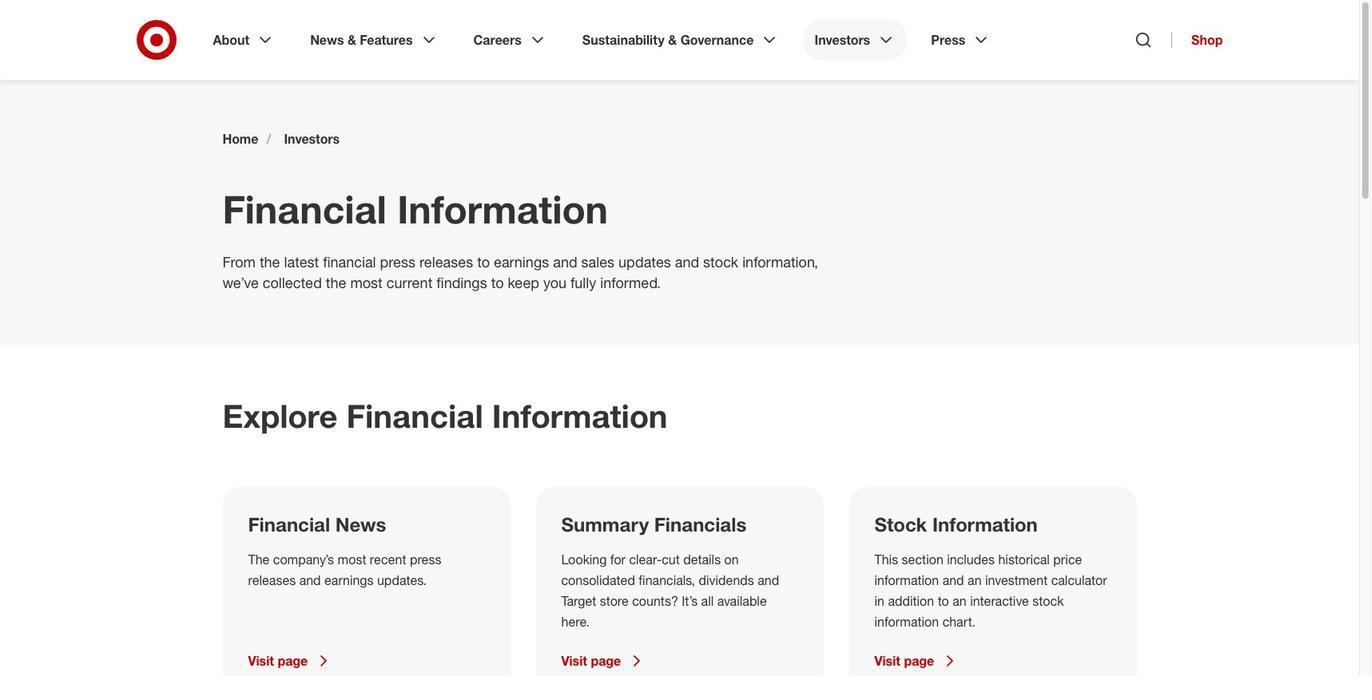 Task type: locate. For each thing, give the bounding box(es) containing it.
most left recent
[[338, 552, 366, 568]]

news up recent
[[336, 513, 386, 537]]

3 visit page from the left
[[875, 654, 934, 670]]

earnings inside from the latest financial press releases to earnings and sales updates and stock information, we've collected the most current findings to keep you fully informed.
[[494, 253, 549, 271]]

stock inside this section includes historical price information and an investment calculator in addition to an interactive stock information chart.
[[1033, 594, 1064, 610]]

press
[[931, 32, 966, 48]]

1 visit page from the left
[[248, 654, 308, 670]]

2 visit page from the left
[[561, 654, 621, 670]]

1 vertical spatial earnings
[[324, 573, 374, 589]]

information for financial information
[[397, 186, 608, 233]]

we've
[[223, 274, 259, 292]]

0 vertical spatial the
[[260, 253, 280, 271]]

information for stock information
[[933, 513, 1038, 537]]

collected
[[263, 274, 322, 292]]

& for news
[[348, 32, 356, 48]]

releases inside "the company's most recent press releases and earnings updates."
[[248, 573, 296, 589]]

earnings for information
[[494, 253, 549, 271]]

governance
[[681, 32, 754, 48]]

investors
[[815, 32, 870, 48], [284, 131, 340, 147]]

page for summary
[[591, 654, 621, 670]]

1 vertical spatial information
[[492, 397, 668, 436]]

page for financial
[[278, 654, 308, 670]]

press up current
[[380, 253, 416, 271]]

2 horizontal spatial to
[[938, 594, 949, 610]]

an
[[968, 573, 982, 589], [953, 594, 967, 610]]

0 horizontal spatial stock
[[703, 253, 738, 271]]

0 horizontal spatial page
[[278, 654, 308, 670]]

0 vertical spatial investors link
[[803, 19, 907, 61]]

2 horizontal spatial visit
[[875, 654, 901, 670]]

0 vertical spatial earnings
[[494, 253, 549, 271]]

most down financial
[[350, 274, 383, 292]]

press up the updates.
[[410, 552, 441, 568]]

company's
[[273, 552, 334, 568]]

1 horizontal spatial an
[[968, 573, 982, 589]]

1 vertical spatial investors link
[[284, 131, 340, 147]]

0 horizontal spatial investors
[[284, 131, 340, 147]]

in
[[875, 594, 885, 610]]

news & features
[[310, 32, 413, 48]]

and down includes
[[943, 573, 964, 589]]

1 horizontal spatial &
[[668, 32, 677, 48]]

1 horizontal spatial visit page
[[561, 654, 621, 670]]

2 visit page link from the left
[[561, 652, 798, 671]]

0 horizontal spatial visit page link
[[248, 652, 485, 671]]

current
[[387, 274, 433, 292]]

1 information from the top
[[875, 573, 939, 589]]

news
[[310, 32, 344, 48], [336, 513, 386, 537]]

financial information
[[223, 186, 608, 233]]

0 vertical spatial news
[[310, 32, 344, 48]]

1 horizontal spatial visit
[[561, 654, 587, 670]]

0 vertical spatial to
[[477, 253, 490, 271]]

earnings up keep
[[494, 253, 549, 271]]

to left keep
[[491, 274, 504, 292]]

& left governance
[[668, 32, 677, 48]]

press for news
[[410, 552, 441, 568]]

visit for summary financials
[[561, 654, 587, 670]]

and up available
[[758, 573, 779, 589]]

1 horizontal spatial investors link
[[803, 19, 907, 61]]

target
[[561, 594, 596, 610]]

0 horizontal spatial earnings
[[324, 573, 374, 589]]

3 visit page link from the left
[[875, 652, 1111, 671]]

3 page from the left
[[904, 654, 934, 670]]

releases inside from the latest financial press releases to earnings and sales updates and stock information, we've collected the most current findings to keep you fully informed.
[[420, 253, 473, 271]]

visit for financial news
[[248, 654, 274, 670]]

information,
[[742, 253, 818, 271]]

visit page
[[248, 654, 308, 670], [561, 654, 621, 670], [875, 654, 934, 670]]

most inside from the latest financial press releases to earnings and sales updates and stock information, we've collected the most current findings to keep you fully informed.
[[350, 274, 383, 292]]

0 horizontal spatial the
[[260, 253, 280, 271]]

this section includes historical price information and an investment calculator in addition to an interactive stock information chart.
[[875, 552, 1107, 630]]

the
[[260, 253, 280, 271], [326, 274, 346, 292]]

2 & from the left
[[668, 32, 677, 48]]

0 horizontal spatial visit
[[248, 654, 274, 670]]

0 vertical spatial financial
[[223, 186, 387, 233]]

visit
[[248, 654, 274, 670], [561, 654, 587, 670], [875, 654, 901, 670]]

1 horizontal spatial stock
[[1033, 594, 1064, 610]]

1 visit page link from the left
[[248, 652, 485, 671]]

an down includes
[[968, 573, 982, 589]]

financial for financial news
[[248, 513, 330, 537]]

releases up findings
[[420, 253, 473, 271]]

information
[[397, 186, 608, 233], [492, 397, 668, 436], [933, 513, 1038, 537]]

0 vertical spatial information
[[397, 186, 608, 233]]

1 page from the left
[[278, 654, 308, 670]]

press for information
[[380, 253, 416, 271]]

0 vertical spatial releases
[[420, 253, 473, 271]]

earnings inside "the company's most recent press releases and earnings updates."
[[324, 573, 374, 589]]

1 vertical spatial an
[[953, 594, 967, 610]]

page
[[278, 654, 308, 670], [591, 654, 621, 670], [904, 654, 934, 670]]

stock left information,
[[703, 253, 738, 271]]

0 vertical spatial most
[[350, 274, 383, 292]]

page for stock
[[904, 654, 934, 670]]

1 vertical spatial the
[[326, 274, 346, 292]]

1 vertical spatial releases
[[248, 573, 296, 589]]

1 horizontal spatial the
[[326, 274, 346, 292]]

1 & from the left
[[348, 32, 356, 48]]

most
[[350, 274, 383, 292], [338, 552, 366, 568]]

0 horizontal spatial releases
[[248, 573, 296, 589]]

here.
[[561, 615, 590, 630]]

earnings
[[494, 253, 549, 271], [324, 573, 374, 589]]

clear-
[[629, 552, 662, 568]]

stock
[[703, 253, 738, 271], [1033, 594, 1064, 610]]

1 vertical spatial most
[[338, 552, 366, 568]]

information
[[875, 573, 939, 589], [875, 615, 939, 630]]

1 visit from the left
[[248, 654, 274, 670]]

0 vertical spatial press
[[380, 253, 416, 271]]

2 visit from the left
[[561, 654, 587, 670]]

about link
[[202, 19, 286, 61]]

the up the collected on the left
[[260, 253, 280, 271]]

news left features at the top of the page
[[310, 32, 344, 48]]

0 horizontal spatial visit page
[[248, 654, 308, 670]]

1 horizontal spatial investors
[[815, 32, 870, 48]]

findings
[[437, 274, 487, 292]]

releases
[[420, 253, 473, 271], [248, 573, 296, 589]]

1 vertical spatial information
[[875, 615, 939, 630]]

1 horizontal spatial releases
[[420, 253, 473, 271]]

& for sustainability
[[668, 32, 677, 48]]

home link
[[223, 131, 258, 147]]

and down company's
[[299, 573, 321, 589]]

0 vertical spatial information
[[875, 573, 939, 589]]

from the latest financial press releases to earnings and sales updates and stock information, we've collected the most current findings to keep you fully informed.
[[223, 253, 818, 292]]

to up findings
[[477, 253, 490, 271]]

financial
[[223, 186, 387, 233], [347, 397, 483, 436], [248, 513, 330, 537]]

sustainability & governance link
[[571, 19, 791, 61]]

stock down calculator
[[1033, 594, 1064, 610]]

0 vertical spatial investors
[[815, 32, 870, 48]]

1 horizontal spatial earnings
[[494, 253, 549, 271]]

investors link
[[803, 19, 907, 61], [284, 131, 340, 147]]

shop link
[[1172, 32, 1223, 48]]

1 vertical spatial financial
[[347, 397, 483, 436]]

stock information
[[875, 513, 1038, 537]]

recent
[[370, 552, 406, 568]]

consolidated
[[561, 573, 635, 589]]

news & features link
[[299, 19, 450, 61]]

2 vertical spatial financial
[[248, 513, 330, 537]]

press link
[[920, 19, 1002, 61]]

fully
[[571, 274, 596, 292]]

&
[[348, 32, 356, 48], [668, 32, 677, 48]]

1 vertical spatial press
[[410, 552, 441, 568]]

includes
[[947, 552, 995, 568]]

2 page from the left
[[591, 654, 621, 670]]

financials
[[654, 513, 747, 537]]

0 horizontal spatial &
[[348, 32, 356, 48]]

an up the chart.
[[953, 594, 967, 610]]

careers link
[[462, 19, 558, 61]]

press inside "the company's most recent press releases and earnings updates."
[[410, 552, 441, 568]]

to up the chart.
[[938, 594, 949, 610]]

and inside "the company's most recent press releases and earnings updates."
[[299, 573, 321, 589]]

2 vertical spatial information
[[933, 513, 1038, 537]]

visit page link
[[248, 652, 485, 671], [561, 652, 798, 671], [875, 652, 1111, 671]]

interactive
[[970, 594, 1029, 610]]

1 vertical spatial investors
[[284, 131, 340, 147]]

& left features at the top of the page
[[348, 32, 356, 48]]

addition
[[888, 594, 934, 610]]

to
[[477, 253, 490, 271], [491, 274, 504, 292], [938, 594, 949, 610]]

0 vertical spatial an
[[968, 573, 982, 589]]

earnings down recent
[[324, 573, 374, 589]]

and
[[553, 253, 577, 271], [675, 253, 699, 271], [299, 573, 321, 589], [758, 573, 779, 589], [943, 573, 964, 589]]

for
[[610, 552, 626, 568]]

1 horizontal spatial visit page link
[[561, 652, 798, 671]]

press
[[380, 253, 416, 271], [410, 552, 441, 568]]

summary
[[561, 513, 649, 537]]

2 horizontal spatial visit page link
[[875, 652, 1111, 671]]

sustainability
[[582, 32, 665, 48]]

2 horizontal spatial visit page
[[875, 654, 934, 670]]

financial for financial information
[[223, 186, 387, 233]]

press inside from the latest financial press releases to earnings and sales updates and stock information, we've collected the most current findings to keep you fully informed.
[[380, 253, 416, 271]]

1 vertical spatial stock
[[1033, 594, 1064, 610]]

all
[[701, 594, 714, 610]]

0 vertical spatial stock
[[703, 253, 738, 271]]

1 vertical spatial to
[[491, 274, 504, 292]]

2 vertical spatial to
[[938, 594, 949, 610]]

2 horizontal spatial page
[[904, 654, 934, 670]]

calculator
[[1051, 573, 1107, 589]]

stock inside from the latest financial press releases to earnings and sales updates and stock information, we've collected the most current findings to keep you fully informed.
[[703, 253, 738, 271]]

information down addition
[[875, 615, 939, 630]]

releases down the
[[248, 573, 296, 589]]

1 horizontal spatial page
[[591, 654, 621, 670]]

the down financial
[[326, 274, 346, 292]]

3 visit from the left
[[875, 654, 901, 670]]

information up addition
[[875, 573, 939, 589]]

features
[[360, 32, 413, 48]]

available
[[717, 594, 767, 610]]



Task type: describe. For each thing, give the bounding box(es) containing it.
section
[[902, 552, 944, 568]]

investment
[[985, 573, 1048, 589]]

summary financials
[[561, 513, 747, 537]]

keep
[[508, 274, 539, 292]]

cut
[[662, 552, 680, 568]]

releases for information
[[420, 253, 473, 271]]

chart.
[[943, 615, 976, 630]]

about
[[213, 32, 249, 48]]

latest
[[284, 253, 319, 271]]

updates
[[619, 253, 671, 271]]

visit page for summary
[[561, 654, 621, 670]]

historical
[[998, 552, 1050, 568]]

the company's most recent press releases and earnings updates.
[[248, 552, 441, 589]]

financial
[[323, 253, 376, 271]]

counts?
[[632, 594, 678, 610]]

and up you
[[553, 253, 577, 271]]

shop
[[1192, 32, 1223, 48]]

dividends
[[699, 573, 754, 589]]

the
[[248, 552, 270, 568]]

home
[[223, 131, 258, 147]]

from
[[223, 253, 256, 271]]

visit page link for information
[[875, 652, 1111, 671]]

sales
[[581, 253, 615, 271]]

and inside looking for clear-cut details on consolidated financials, dividends and target store counts? it's all available here.
[[758, 573, 779, 589]]

financials,
[[639, 573, 695, 589]]

and inside this section includes historical price information and an investment calculator in addition to an interactive stock information chart.
[[943, 573, 964, 589]]

on
[[724, 552, 739, 568]]

careers
[[474, 32, 522, 48]]

explore financial information
[[223, 397, 668, 436]]

stock
[[875, 513, 927, 537]]

most inside "the company's most recent press releases and earnings updates."
[[338, 552, 366, 568]]

earnings for news
[[324, 573, 374, 589]]

visit page for stock
[[875, 654, 934, 670]]

visit page link for news
[[248, 652, 485, 671]]

looking for clear-cut details on consolidated financials, dividends and target store counts? it's all available here.
[[561, 552, 779, 630]]

financial news
[[248, 513, 386, 537]]

2 information from the top
[[875, 615, 939, 630]]

and right updates
[[675, 253, 699, 271]]

price
[[1053, 552, 1082, 568]]

updates.
[[377, 573, 427, 589]]

this
[[875, 552, 898, 568]]

explore
[[223, 397, 338, 436]]

you
[[543, 274, 567, 292]]

0 horizontal spatial an
[[953, 594, 967, 610]]

1 horizontal spatial to
[[491, 274, 504, 292]]

releases for news
[[248, 573, 296, 589]]

informed.
[[600, 274, 661, 292]]

details
[[683, 552, 721, 568]]

store
[[600, 594, 629, 610]]

it's
[[682, 594, 698, 610]]

to inside this section includes historical price information and an investment calculator in addition to an interactive stock information chart.
[[938, 594, 949, 610]]

0 horizontal spatial investors link
[[284, 131, 340, 147]]

0 horizontal spatial to
[[477, 253, 490, 271]]

sustainability & governance
[[582, 32, 754, 48]]

visit page link for financials
[[561, 652, 798, 671]]

visit page for financial
[[248, 654, 308, 670]]

looking
[[561, 552, 607, 568]]

visit for stock information
[[875, 654, 901, 670]]

1 vertical spatial news
[[336, 513, 386, 537]]



Task type: vqa. For each thing, say whether or not it's contained in the screenshot.
page
yes



